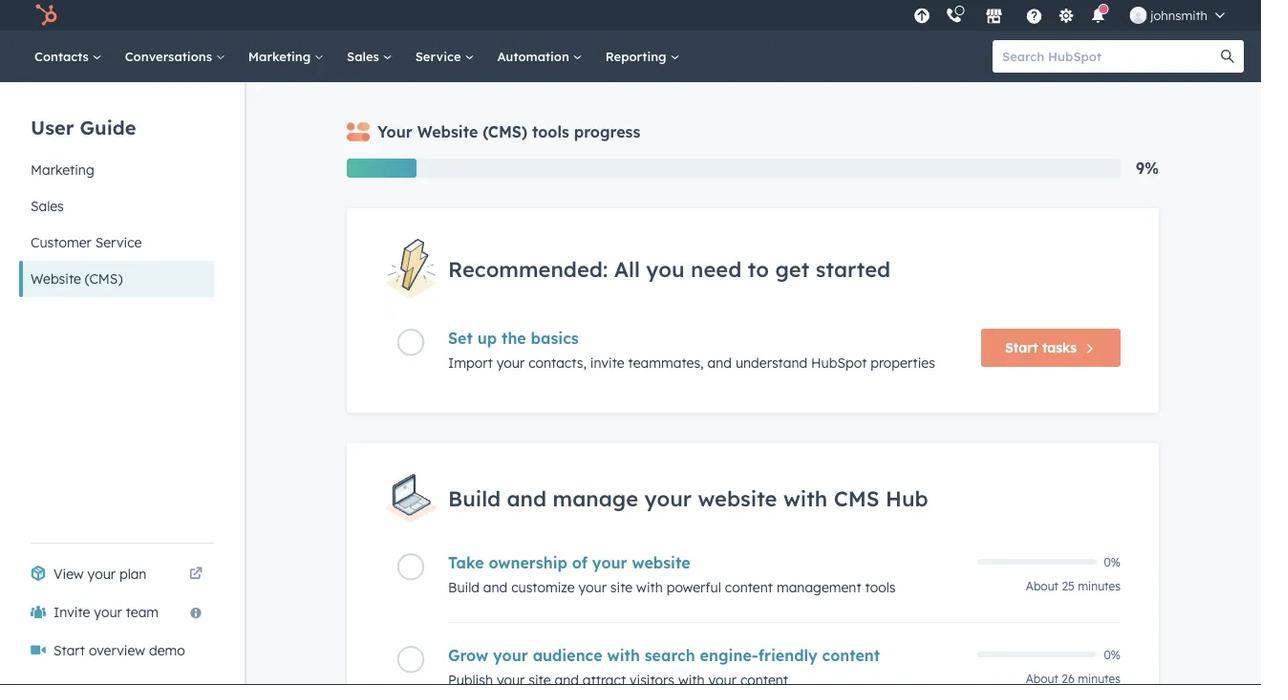 Task type: vqa. For each thing, say whether or not it's contained in the screenshot.
Your Website (CMS) tools progress progress bar
yes



Task type: locate. For each thing, give the bounding box(es) containing it.
website up powerful
[[632, 553, 691, 573]]

tools left progress
[[532, 122, 570, 141]]

your up site
[[592, 553, 628, 573]]

0 vertical spatial content
[[725, 579, 773, 596]]

and down take
[[483, 579, 508, 596]]

0 horizontal spatial tools
[[532, 122, 570, 141]]

sales button
[[19, 188, 214, 225]]

0 horizontal spatial sales
[[31, 198, 64, 215]]

0% up minutes
[[1105, 555, 1121, 569]]

(cms) down customer service button
[[85, 271, 123, 287]]

1 horizontal spatial (cms)
[[483, 122, 528, 141]]

view your plan
[[54, 566, 147, 583]]

website
[[698, 485, 778, 512], [632, 553, 691, 573]]

calling icon button
[[938, 3, 970, 28]]

1 horizontal spatial tools
[[866, 579, 896, 596]]

guide
[[80, 115, 136, 139]]

build
[[448, 485, 501, 512], [448, 579, 480, 596]]

1 vertical spatial sales
[[31, 198, 64, 215]]

plan
[[119, 566, 147, 583]]

2 vertical spatial and
[[483, 579, 508, 596]]

0 vertical spatial tools
[[532, 122, 570, 141]]

content right friendly
[[823, 646, 880, 665]]

1 vertical spatial start
[[54, 642, 85, 659]]

build up take
[[448, 485, 501, 512]]

contacts,
[[529, 355, 587, 372]]

with right site
[[637, 579, 663, 596]]

management
[[777, 579, 862, 596]]

search image
[[1222, 50, 1235, 63]]

search
[[645, 646, 696, 665]]

marketing link
[[237, 31, 336, 82]]

understand
[[736, 355, 808, 372]]

about 25 minutes
[[1026, 579, 1121, 594]]

website
[[417, 122, 478, 141], [31, 271, 81, 287]]

0 vertical spatial website
[[698, 485, 778, 512]]

1 vertical spatial build
[[448, 579, 480, 596]]

your down the
[[497, 355, 525, 372]]

0 vertical spatial build
[[448, 485, 501, 512]]

minutes
[[1078, 579, 1121, 594]]

your left plan
[[88, 566, 116, 583]]

your right grow
[[493, 646, 528, 665]]

tools
[[532, 122, 570, 141], [866, 579, 896, 596]]

0 horizontal spatial marketing
[[31, 162, 94, 178]]

need
[[691, 256, 742, 282]]

with
[[784, 485, 828, 512], [637, 579, 663, 596], [607, 646, 640, 665]]

tools inside take ownership of your website build and customize your site with powerful content management tools
[[866, 579, 896, 596]]

start inside start overview demo link
[[54, 642, 85, 659]]

1 vertical spatial tools
[[866, 579, 896, 596]]

0% down minutes
[[1105, 648, 1121, 662]]

0% for take ownership of your website
[[1105, 555, 1121, 569]]

0 horizontal spatial service
[[95, 234, 142, 251]]

1 horizontal spatial website
[[417, 122, 478, 141]]

content down take ownership of your website button
[[725, 579, 773, 596]]

your website (cms) tools progress
[[378, 122, 641, 141]]

basics
[[531, 329, 579, 348]]

start tasks button
[[982, 329, 1121, 367]]

your left team
[[94, 604, 122, 621]]

2 build from the top
[[448, 579, 480, 596]]

customer service button
[[19, 225, 214, 261]]

calling icon image
[[946, 7, 963, 25]]

website down the customer
[[31, 271, 81, 287]]

0 horizontal spatial start
[[54, 642, 85, 659]]

invite your team button
[[19, 594, 214, 632]]

start inside button
[[1006, 340, 1039, 356]]

0 vertical spatial service
[[415, 48, 465, 64]]

(cms)
[[483, 122, 528, 141], [85, 271, 123, 287]]

overview
[[89, 642, 145, 659]]

content
[[725, 579, 773, 596], [823, 646, 880, 665]]

1 horizontal spatial sales
[[347, 48, 383, 64]]

service inside customer service button
[[95, 234, 142, 251]]

recommended:
[[448, 256, 608, 282]]

johnsmith button
[[1119, 0, 1237, 31]]

grow your audience with search engine-friendly content
[[448, 646, 880, 665]]

tools right management
[[866, 579, 896, 596]]

build and manage your website with cms hub
[[448, 485, 929, 512]]

website for manage
[[698, 485, 778, 512]]

with left cms
[[784, 485, 828, 512]]

0 vertical spatial 0%
[[1105, 555, 1121, 569]]

1 vertical spatial with
[[637, 579, 663, 596]]

link opens in a new window image
[[189, 563, 203, 586]]

0 horizontal spatial (cms)
[[85, 271, 123, 287]]

1 vertical spatial website
[[632, 553, 691, 573]]

grow your audience with search engine-friendly content button
[[448, 646, 966, 665]]

start down invite
[[54, 642, 85, 659]]

0 vertical spatial marketing
[[248, 48, 315, 64]]

1 vertical spatial (cms)
[[85, 271, 123, 287]]

1 horizontal spatial service
[[415, 48, 465, 64]]

start left tasks
[[1006, 340, 1039, 356]]

1 vertical spatial website
[[31, 271, 81, 287]]

1 horizontal spatial website
[[698, 485, 778, 512]]

service down sales button
[[95, 234, 142, 251]]

1 horizontal spatial marketing
[[248, 48, 315, 64]]

start
[[1006, 340, 1039, 356], [54, 642, 85, 659]]

0%
[[1105, 555, 1121, 569], [1105, 648, 1121, 662]]

start overview demo
[[54, 642, 185, 659]]

2 0% from the top
[[1105, 648, 1121, 662]]

start tasks
[[1006, 340, 1077, 356]]

properties
[[871, 355, 936, 372]]

john smith image
[[1130, 7, 1147, 24]]

0 vertical spatial sales
[[347, 48, 383, 64]]

import
[[448, 355, 493, 372]]

marketplaces button
[[974, 0, 1014, 31]]

9%
[[1137, 159, 1159, 178]]

automation link
[[486, 31, 594, 82]]

(cms) down automation
[[483, 122, 528, 141]]

and up ownership
[[507, 485, 547, 512]]

website right the your
[[417, 122, 478, 141]]

website up take ownership of your website button
[[698, 485, 778, 512]]

0 vertical spatial start
[[1006, 340, 1039, 356]]

0 vertical spatial with
[[784, 485, 828, 512]]

content inside take ownership of your website build and customize your site with powerful content management tools
[[725, 579, 773, 596]]

0 horizontal spatial content
[[725, 579, 773, 596]]

1 horizontal spatial content
[[823, 646, 880, 665]]

tasks
[[1043, 340, 1077, 356]]

marketing down user
[[31, 162, 94, 178]]

marketing left sales link
[[248, 48, 315, 64]]

service right sales link
[[415, 48, 465, 64]]

build inside take ownership of your website build and customize your site with powerful content management tools
[[448, 579, 480, 596]]

0 vertical spatial and
[[708, 355, 732, 372]]

team
[[126, 604, 159, 621]]

help button
[[1018, 0, 1051, 31]]

1 vertical spatial 0%
[[1105, 648, 1121, 662]]

0 horizontal spatial website
[[31, 271, 81, 287]]

automation
[[497, 48, 573, 64]]

marketplaces image
[[986, 9, 1003, 26]]

hubspot
[[812, 355, 867, 372]]

2 vertical spatial with
[[607, 646, 640, 665]]

user guide views element
[[19, 82, 214, 297]]

engine-
[[700, 646, 759, 665]]

build down take
[[448, 579, 480, 596]]

start overview demo link
[[19, 632, 214, 670]]

service inside service link
[[415, 48, 465, 64]]

0 horizontal spatial website
[[632, 553, 691, 573]]

sales
[[347, 48, 383, 64], [31, 198, 64, 215]]

1 vertical spatial service
[[95, 234, 142, 251]]

1 vertical spatial and
[[507, 485, 547, 512]]

1 horizontal spatial start
[[1006, 340, 1039, 356]]

progress
[[574, 122, 641, 141]]

customer
[[31, 234, 92, 251]]

1 vertical spatial marketing
[[31, 162, 94, 178]]

contacts
[[34, 48, 92, 64]]

service
[[415, 48, 465, 64], [95, 234, 142, 251]]

with left search
[[607, 646, 640, 665]]

view
[[54, 566, 84, 583]]

marketing
[[248, 48, 315, 64], [31, 162, 94, 178]]

website for of
[[632, 553, 691, 573]]

sales up the customer
[[31, 198, 64, 215]]

website inside take ownership of your website build and customize your site with powerful content management tools
[[632, 553, 691, 573]]

ownership
[[489, 553, 568, 573]]

settings link
[[1055, 5, 1079, 25]]

website (cms) button
[[19, 261, 214, 297]]

notifications image
[[1090, 9, 1107, 26]]

and
[[708, 355, 732, 372], [507, 485, 547, 512], [483, 579, 508, 596]]

and down set up the basics button
[[708, 355, 732, 372]]

invite
[[54, 604, 90, 621]]

reporting
[[606, 48, 670, 64]]

recommended: all you need to get started
[[448, 256, 891, 282]]

25
[[1062, 579, 1075, 594]]

sales right "marketing" link
[[347, 48, 383, 64]]

grow
[[448, 646, 489, 665]]

user
[[31, 115, 74, 139]]

1 0% from the top
[[1105, 555, 1121, 569]]



Task type: describe. For each thing, give the bounding box(es) containing it.
(cms) inside button
[[85, 271, 123, 287]]

customer service
[[31, 234, 142, 251]]

started
[[816, 256, 891, 282]]

about
[[1026, 579, 1059, 594]]

friendly
[[759, 646, 818, 665]]

upgrade link
[[910, 5, 934, 25]]

demo
[[149, 642, 185, 659]]

your right manage
[[645, 485, 692, 512]]

service link
[[404, 31, 486, 82]]

marketing button
[[19, 152, 214, 188]]

search button
[[1212, 40, 1245, 73]]

help image
[[1026, 9, 1043, 26]]

get
[[776, 256, 810, 282]]

of
[[572, 553, 588, 573]]

your down of
[[579, 579, 607, 596]]

0 vertical spatial website
[[417, 122, 478, 141]]

take
[[448, 553, 484, 573]]

upgrade image
[[914, 8, 931, 25]]

teammates,
[[629, 355, 704, 372]]

view your plan link
[[19, 555, 214, 594]]

1 vertical spatial content
[[823, 646, 880, 665]]

to
[[748, 256, 769, 282]]

invite
[[591, 355, 625, 372]]

take ownership of your website build and customize your site with powerful content management tools
[[448, 553, 896, 596]]

audience
[[533, 646, 603, 665]]

conversations link
[[113, 31, 237, 82]]

link opens in a new window image
[[189, 568, 203, 581]]

set up the basics button
[[448, 329, 966, 348]]

0% for grow your audience with search engine-friendly content
[[1105, 648, 1121, 662]]

the
[[502, 329, 526, 348]]

website inside button
[[31, 271, 81, 287]]

powerful
[[667, 579, 722, 596]]

johnsmith
[[1151, 7, 1208, 23]]

start for start overview demo
[[54, 642, 85, 659]]

hubspot link
[[23, 4, 72, 27]]

all
[[614, 256, 640, 282]]

your inside button
[[94, 604, 122, 621]]

invite your team
[[54, 604, 159, 621]]

marketing inside "marketing" link
[[248, 48, 315, 64]]

website (cms)
[[31, 271, 123, 287]]

0 vertical spatial (cms)
[[483, 122, 528, 141]]

notifications button
[[1082, 0, 1115, 31]]

your website (cms) tools progress progress bar
[[347, 159, 417, 178]]

manage
[[553, 485, 639, 512]]

your
[[378, 122, 413, 141]]

up
[[478, 329, 497, 348]]

take ownership of your website button
[[448, 553, 966, 573]]

marketing inside 'marketing' button
[[31, 162, 94, 178]]

customize
[[512, 579, 575, 596]]

and inside set up the basics import your contacts, invite teammates, and understand hubspot properties
[[708, 355, 732, 372]]

sales link
[[336, 31, 404, 82]]

sales inside button
[[31, 198, 64, 215]]

user guide
[[31, 115, 136, 139]]

and inside take ownership of your website build and customize your site with powerful content management tools
[[483, 579, 508, 596]]

you
[[646, 256, 685, 282]]

Search HubSpot search field
[[993, 40, 1227, 73]]

settings image
[[1058, 8, 1075, 25]]

hubspot image
[[34, 4, 57, 27]]

cms
[[834, 485, 880, 512]]

start for start tasks
[[1006, 340, 1039, 356]]

contacts link
[[23, 31, 113, 82]]

reporting link
[[594, 31, 692, 82]]

set up the basics import your contacts, invite teammates, and understand hubspot properties
[[448, 329, 936, 372]]

site
[[611, 579, 633, 596]]

set
[[448, 329, 473, 348]]

conversations
[[125, 48, 216, 64]]

your inside set up the basics import your contacts, invite teammates, and understand hubspot properties
[[497, 355, 525, 372]]

johnsmith menu
[[908, 0, 1239, 31]]

hub
[[886, 485, 929, 512]]

with inside take ownership of your website build and customize your site with powerful content management tools
[[637, 579, 663, 596]]

1 build from the top
[[448, 485, 501, 512]]



